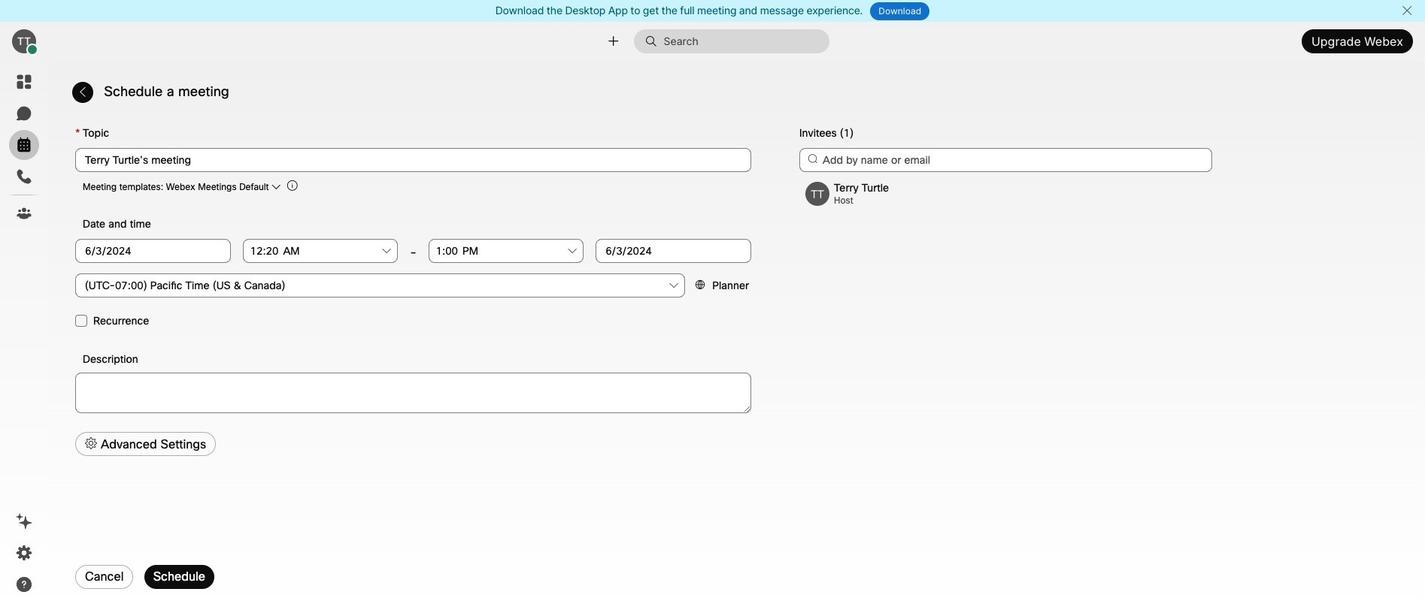 Task type: vqa. For each thing, say whether or not it's contained in the screenshot.
Search_18 'image'
no



Task type: locate. For each thing, give the bounding box(es) containing it.
dashboard image
[[15, 73, 33, 91]]

messaging, has no new notifications image
[[15, 105, 33, 123]]

teams, has no new notifications image
[[15, 205, 33, 223]]

meetings image
[[15, 136, 33, 154]]

calls image
[[15, 168, 33, 186]]

connect people image
[[607, 34, 621, 49]]

navigation
[[0, 61, 48, 614]]

cancel_16 image
[[1401, 5, 1413, 17]]

webex tab list
[[9, 67, 39, 229]]



Task type: describe. For each thing, give the bounding box(es) containing it.
what's new image
[[15, 513, 33, 531]]

settings image
[[15, 544, 33, 563]]

help image
[[15, 576, 33, 594]]

wrapper image
[[646, 35, 664, 47]]

wrapper image
[[27, 45, 38, 55]]



